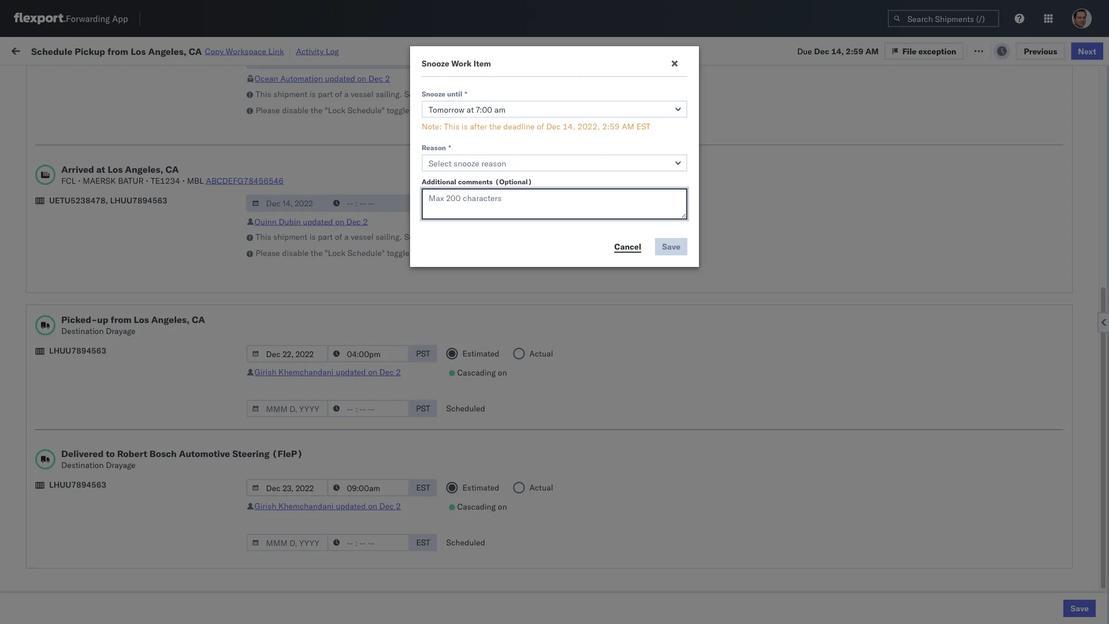Task type: describe. For each thing, give the bounding box(es) containing it.
consignee inside 'button'
[[532, 95, 565, 103]]

3 pst from the top
[[416, 404, 431, 414]]

1 vertical spatial the
[[490, 121, 502, 132]]

schedule delivery appointment for third schedule delivery appointment button from the bottom
[[27, 293, 142, 303]]

4 edt, from the top
[[231, 192, 249, 202]]

from for second schedule pickup from los angeles, ca button from the top of the page
[[90, 192, 107, 202]]

robert
[[117, 448, 147, 460]]

1 schedule delivery appointment button from the top
[[27, 140, 142, 153]]

2 schedule pickup from rotterdam, netherlands button from the top
[[27, 516, 174, 540]]

30, for schedule delivery appointment
[[264, 497, 277, 508]]

3 1846748 from the top
[[698, 192, 733, 202]]

filtered
[[12, 71, 40, 81]]

confirm delivery
[[27, 344, 88, 354]]

is for note: this is after the deadline of dec 14, 2022, 2:59 am est
[[462, 121, 468, 132]]

agent
[[1088, 396, 1110, 406]]

allow for pst
[[421, 248, 440, 258]]

pm down '11:30 pm est, jan 28, 2023'
[[216, 497, 228, 508]]

uetu5238478
[[814, 294, 870, 304]]

clearance for bosch
[[90, 268, 127, 278]]

est, down steering
[[235, 472, 253, 482]]

a for this shipment is part of a vessel sailing. see maersk batur for details.
[[345, 89, 349, 99]]

14 ocean fcl from the top
[[373, 497, 414, 508]]

7 resize handle column header from the left
[[732, 90, 746, 624]]

message
[[155, 45, 187, 55]]

deadline
[[504, 121, 535, 132]]

7 ocean fcl from the top
[[373, 269, 414, 279]]

1 schedule pickup from rotterdam, netherlands button from the top
[[27, 414, 174, 438]]

3 5, from the top
[[268, 192, 275, 202]]

cascading for picked-up from los angeles, ca
[[458, 368, 496, 378]]

jan down '11:30 pm est, jan 28, 2023'
[[250, 497, 262, 508]]

0 vertical spatial batur
[[457, 89, 484, 99]]

import
[[97, 45, 124, 55]]

flexport demo consignee for 3:00 am edt, aug 19, 2022
[[453, 116, 547, 126]]

aug
[[251, 116, 266, 126]]

delivery up "picked-"
[[63, 293, 93, 303]]

gvcu5265864
[[752, 421, 809, 431]]

1 vertical spatial 23,
[[269, 396, 282, 406]]

4 flex-1846748 from the top
[[673, 218, 733, 228]]

1 5, from the top
[[268, 141, 275, 151]]

uetu5238478, lhuu7894563
[[49, 195, 168, 205]]

3 edt, from the top
[[231, 167, 249, 177]]

workitem button
[[7, 92, 177, 103]]

the for pst
[[311, 248, 323, 258]]

angeles, down 'uetu5238478, lhuu7894563'
[[124, 243, 156, 253]]

batur inside arrived at los angeles, ca fcl • maersk batur • te1234 • mbl abcdefg78456546
[[118, 175, 144, 186]]

item
[[474, 58, 491, 69]]

est, up 9:00 am est, dec 24, 2022
[[230, 319, 248, 330]]

quinn
[[255, 216, 277, 227]]

consignee for 3:00 am edt, aug 19, 2022
[[508, 116, 547, 126]]

actual for delivered to robert bosch automotive steering (flep)
[[530, 483, 554, 493]]

integration for 11:30 pm est, jan 23, 2023
[[532, 421, 572, 431]]

up
[[97, 314, 108, 325]]

jan left 28,
[[255, 472, 267, 482]]

12 ocean fcl from the top
[[373, 421, 414, 431]]

flex id
[[654, 95, 676, 103]]

1 2:59 am edt, nov 5, 2022 from the top
[[196, 141, 297, 151]]

my
[[12, 42, 30, 58]]

batch action
[[1046, 45, 1096, 55]]

5 5, from the top
[[268, 243, 275, 253]]

schedule pickup from los angeles, ca link for third schedule pickup from los angeles, ca button from the top of the page
[[27, 369, 169, 381]]

1 • from the left
[[78, 175, 81, 186]]

filtered by:
[[12, 71, 53, 81]]

copy workspace link button
[[205, 46, 284, 56]]

comments
[[458, 177, 493, 186]]

save button
[[1064, 600, 1097, 617]]

1 vertical spatial est
[[416, 483, 431, 493]]

2 flex- from the top
[[673, 141, 698, 151]]

abcdefg78456546 button
[[206, 175, 284, 186]]

snooze down ocean automation updated on dec 2
[[330, 95, 353, 103]]

delivery up delivered
[[63, 395, 93, 405]]

pickup for confirm pickup from rotterdam, netherlands button
[[58, 542, 83, 552]]

1 ocean fcl from the top
[[373, 116, 414, 126]]

flex-1660288
[[673, 116, 733, 126]]

workitem
[[13, 95, 43, 103]]

2 for girish khemchandani updated on dec 2 button corresponding to delivered to robert bosch automotive steering (flep)
[[396, 501, 401, 511]]

delivered to robert bosch automotive steering (flep) destination drayage
[[61, 448, 303, 470]]

2023 right 25,
[[280, 447, 300, 457]]

cancel button
[[608, 238, 649, 256]]

confirm pickup from rotterdam, netherlands link
[[27, 541, 174, 565]]

karl for 8:30 pm est, jan 30, 2023
[[631, 497, 646, 508]]

jan left 13,
[[250, 370, 263, 380]]

name
[[473, 95, 491, 103]]

1 vertical spatial 14,
[[563, 121, 576, 132]]

1 vertical spatial *
[[449, 143, 451, 152]]

at for 778
[[229, 45, 237, 55]]

3,
[[266, 548, 274, 558]]

schedule" for ocean automation updated on dec 2
[[348, 105, 385, 115]]

delivered
[[61, 448, 104, 460]]

please for ocean
[[256, 105, 280, 115]]

2 vertical spatial 14,
[[267, 294, 280, 304]]

schedule pickup from los angeles, ca for schedule pickup from los angeles, ca 'link' associated with second schedule pickup from los angeles, ca button from the top of the page
[[27, 192, 169, 202]]

snooze for until
[[422, 89, 446, 98]]

2023 up (flep)
[[284, 421, 304, 431]]

please disable the "lock schedule" toggle to allow editing. for quinn dubin updated on dec 2
[[256, 248, 470, 258]]

customs for bosch ocean test
[[55, 268, 87, 278]]

confirm pickup from los angeles, ca link
[[27, 318, 164, 330]]

toggle for ocean automation updated on dec 2
[[387, 105, 410, 115]]

1 appointment from the top
[[95, 141, 142, 151]]

quinn dubin updated on dec 2 button
[[255, 216, 368, 227]]

netherlands for 2:00 am est, feb 3, 2023
[[27, 554, 72, 564]]

schedule delivery appointment link for second schedule delivery appointment button from the bottom of the page
[[27, 395, 142, 406]]

5 ocean fcl from the top
[[373, 218, 414, 228]]

2 for picked-up from los angeles, ca girish khemchandani updated on dec 2 button
[[396, 367, 401, 377]]

pickup for third schedule pickup from los angeles, ca button from the top of the page
[[63, 370, 88, 380]]

-- : -- -- text field for ocean automation updated on dec 2
[[328, 51, 410, 69]]

uetu5238478,
[[49, 195, 108, 205]]

3 -- : -- -- text field from the top
[[328, 400, 410, 417]]

abcdefg78456546 inside arrived at los angeles, ca fcl • maersk batur • te1234 • mbl abcdefg78456546
[[206, 175, 284, 186]]

hlxu6269489,
[[813, 141, 872, 151]]

pst for quinn dubin updated on dec 2
[[416, 198, 431, 208]]

lhuu7894563 for robert
[[49, 480, 106, 490]]

3 -- : -- -- text field from the top
[[328, 534, 410, 551]]

7:00
[[196, 319, 214, 330]]

6 resize handle column header from the left
[[634, 90, 648, 624]]

2 • from the left
[[146, 175, 149, 186]]

1 1846748 from the top
[[698, 141, 733, 151]]

3 11:30 from the top
[[196, 472, 219, 482]]

upload customs clearance documents link
[[27, 471, 171, 482]]

previous
[[1025, 46, 1058, 56]]

2 1846748 from the top
[[698, 167, 733, 177]]

estimated for picked-up from los angeles, ca
[[463, 349, 500, 359]]

los inside button
[[104, 319, 117, 329]]

4 flex- from the top
[[673, 192, 698, 202]]

3 mmm d, yyyy text field from the top
[[247, 534, 329, 551]]

actions
[[1065, 95, 1089, 103]]

shipment for this shipment is part of a vessel sailing. see
[[274, 232, 308, 242]]

estimated for delivered to robert bosch automotive steering (flep)
[[463, 483, 500, 493]]

13,
[[265, 370, 278, 380]]

quinn dubin updated on dec 2
[[255, 216, 368, 227]]

arrived at los angeles, ca fcl • maersk batur • te1234 • mbl abcdefg78456546
[[61, 163, 284, 186]]

2:59 am est, jan 25, 2023
[[196, 447, 300, 457]]

schedule for fourth schedule pickup from los angeles, ca button from the bottom of the page
[[27, 166, 61, 176]]

3 flex-1846748 from the top
[[673, 192, 733, 202]]

6 ocean fcl from the top
[[373, 243, 414, 253]]

track
[[294, 45, 313, 55]]

2 11:30 pm est, jan 23, 2023 from the top
[[196, 421, 304, 431]]

3 upload customs clearance documents from the top
[[27, 471, 171, 482]]

est, down 2:59 am est, jan 13, 2023
[[235, 396, 253, 406]]

is for this shipment is part of a vessel sailing. see maersk batur for details.
[[310, 89, 316, 99]]

lhuu7894563, uetu5238478
[[752, 294, 870, 304]]

2023 right 13,
[[280, 370, 300, 380]]

girish khemchandani updated on dec 2 button for delivered to robert bosch automotive steering (flep)
[[255, 501, 401, 511]]

2 schedule delivery appointment button from the top
[[27, 293, 142, 306]]

delivery down uetu5238478, at the top of the page
[[63, 217, 93, 227]]

3 • from the left
[[182, 175, 185, 186]]

maersk inside arrived at los angeles, ca fcl • maersk batur • te1234 • mbl abcdefg78456546
[[83, 175, 116, 186]]

2023 right 28,
[[284, 472, 304, 482]]

id
[[669, 95, 676, 103]]

1 resize handle column header from the left
[[175, 90, 189, 624]]

toggle for quinn dubin updated on dec 2
[[387, 248, 410, 258]]

2 for ocean automation updated on dec 2 button
[[385, 73, 390, 84]]

0 vertical spatial rotterdam,
[[109, 415, 150, 425]]

2 ocean fcl from the top
[[373, 141, 414, 151]]

upload customs clearance documents for flexport
[[27, 115, 171, 125]]

2 resize handle column header from the left
[[311, 90, 325, 624]]

forwarding
[[66, 13, 110, 24]]

8 resize handle column header from the left
[[812, 90, 826, 624]]

note: this is after the deadline of dec 14, 2022, 2:59 am est
[[422, 121, 651, 132]]

due dec 14, 2:59 am
[[798, 46, 879, 56]]

flex-1889466
[[673, 294, 733, 304]]

1 flex-1846748 from the top
[[673, 141, 733, 151]]

khemchandani for delivered to robert bosch automotive steering (flep)
[[279, 501, 334, 511]]

9:00
[[196, 345, 214, 355]]

los inside arrived at los angeles, ca fcl • maersk batur • te1234 • mbl abcdefg78456546
[[108, 163, 123, 175]]

Search Shipments (/) text field
[[889, 10, 1000, 27]]

pickup for 1st 'schedule pickup from rotterdam, netherlands' 'button' from the bottom
[[63, 517, 88, 527]]

2 11:30 from the top
[[196, 421, 219, 431]]

2 2:59 am edt, nov 5, 2022 from the top
[[196, 167, 297, 177]]

schedule for third schedule pickup from los angeles, ca button from the top of the page
[[27, 370, 61, 380]]

confirm pickup from los angeles, ca
[[27, 319, 164, 329]]

2 vertical spatial est
[[416, 538, 431, 548]]

confirm for confirm delivery
[[27, 344, 56, 354]]

updated for picked-up from los angeles, ca girish khemchandani updated on dec 2 button
[[336, 367, 366, 377]]

0 vertical spatial maersk
[[420, 89, 455, 99]]

2023 right 3,
[[276, 548, 296, 558]]

2 flex-1846748 from the top
[[673, 167, 733, 177]]

girish for ca
[[255, 367, 277, 377]]

client
[[453, 95, 471, 103]]

Tomorrow at 7:00 am text field
[[422, 101, 688, 118]]

from for 1st 'schedule pickup from rotterdam, netherlands' 'button' from the bottom
[[90, 517, 107, 527]]

customs for flexport demo consignee
[[55, 115, 87, 125]]

schedule pickup from los angeles, ca link for 4th schedule pickup from los angeles, ca button from the top of the page
[[27, 445, 169, 457]]

0 vertical spatial 14,
[[832, 46, 844, 56]]

confirm pickup from los angeles, ca button
[[27, 318, 164, 331]]

snooze work item
[[422, 58, 491, 69]]

est, up 2:00 am est, feb 3, 2023 on the left
[[230, 523, 248, 533]]

4 5, from the top
[[268, 218, 275, 228]]

schedule for second schedule pickup from los angeles, ca button from the top of the page
[[27, 192, 61, 202]]

est, down 9:00 am est, dec 24, 2022
[[231, 370, 248, 380]]

drayage inside the delivered to robert bosch automotive steering (flep) destination drayage
[[106, 460, 136, 470]]

10 ocean fcl from the top
[[373, 370, 414, 380]]

11 resize handle column header from the left
[[1080, 90, 1094, 624]]

delivery up arrived
[[63, 141, 93, 151]]

3 resize handle column header from the left
[[353, 90, 367, 624]]

2 schedule delivery appointment from the top
[[27, 217, 142, 227]]

karl for 11:30 pm est, jan 23, 2023
[[631, 421, 646, 431]]

8 flex- from the top
[[673, 294, 698, 304]]

2:59 am est, dec 14, 2022
[[196, 294, 302, 304]]

3 schedule pickup from los angeles, ca from the top
[[27, 243, 169, 253]]

until
[[447, 89, 463, 98]]

"lock for dubin
[[325, 248, 346, 258]]

forwarding app
[[66, 13, 128, 24]]

disable for automation
[[282, 105, 309, 115]]

additional
[[422, 177, 457, 186]]

jan up feb
[[250, 523, 262, 533]]

los inside picked-up from los angeles, ca destination drayage
[[134, 314, 149, 325]]

4 schedule delivery appointment button from the top
[[27, 496, 142, 509]]

24,
[[267, 345, 280, 355]]

please disable the "lock schedule" toggle to allow editing. for ocean automation updated on dec 2
[[256, 105, 470, 115]]

5 nov from the top
[[251, 243, 266, 253]]

schedule for second schedule delivery appointment button from the bottom of the page
[[27, 395, 61, 405]]

8:30 for schedule pickup from rotterdam, netherlands
[[196, 523, 214, 533]]

automation
[[281, 73, 323, 84]]

est, up the 2:59 am est, jan 25, 2023
[[235, 421, 253, 431]]

picked-
[[61, 314, 97, 325]]

5 2:59 am edt, nov 5, 2022 from the top
[[196, 243, 297, 253]]

9 flex- from the top
[[673, 421, 698, 431]]

additional comments (optional)
[[422, 177, 533, 186]]

this for this shipment is part of a vessel sailing. see
[[256, 232, 271, 242]]

est, down '11:30 pm est, jan 28, 2023'
[[230, 497, 248, 508]]

5 resize handle column header from the left
[[512, 90, 526, 624]]

activity log button
[[296, 44, 339, 58]]

import work
[[97, 45, 146, 55]]

5 edt, from the top
[[231, 218, 249, 228]]

flex id button
[[648, 92, 735, 103]]

2 schedule pickup from los angeles, ca button from the top
[[27, 191, 169, 204]]

a for this shipment is part of a vessel sailing. see
[[345, 232, 349, 242]]

cascading for delivered to robert bosch automotive steering (flep)
[[458, 502, 496, 512]]

bosch inside the delivered to robert bosch automotive steering (flep) destination drayage
[[150, 448, 177, 460]]

778 at risk
[[212, 45, 252, 55]]

mmm d, yyyy text field for automation
[[247, 51, 329, 69]]

ocean automation updated on dec 2
[[255, 73, 390, 84]]

lhuu7894563,
[[752, 294, 812, 304]]

1660288
[[698, 116, 733, 126]]

3 nov from the top
[[251, 192, 266, 202]]

7 flex- from the top
[[673, 269, 698, 279]]

at for arrived
[[96, 163, 105, 175]]

1 11:30 pm est, jan 23, 2023 from the top
[[196, 396, 304, 406]]

ceau7522281,
[[752, 141, 811, 151]]

1 edt, from the top
[[231, 116, 249, 126]]

schedule delivery appointment for second schedule delivery appointment button from the bottom of the page
[[27, 395, 142, 405]]

schedule for fourth schedule delivery appointment button from the bottom of the page
[[27, 141, 61, 151]]

automotive
[[179, 448, 230, 460]]

this shipment is part of a vessel sailing. see
[[256, 232, 418, 242]]

schedule delivery appointment for 4th schedule delivery appointment button
[[27, 497, 142, 507]]

3 flex- from the top
[[673, 167, 698, 177]]

snooze until *
[[422, 89, 468, 98]]

187 on track
[[265, 45, 313, 55]]

16 ocean fcl from the top
[[373, 548, 414, 558]]

2023 down 2:59 am est, jan 13, 2023
[[284, 396, 304, 406]]

4 resize handle column header from the left
[[433, 90, 447, 624]]

link
[[269, 46, 284, 56]]

next
[[1079, 46, 1097, 56]]

28,
[[269, 472, 282, 482]]

-- : -- -- text field for quinn dubin updated on dec 2
[[328, 195, 410, 212]]

documents inside 'link'
[[129, 471, 171, 482]]

drayage inside picked-up from los angeles, ca destination drayage
[[106, 326, 136, 336]]

6 flex- from the top
[[673, 243, 698, 253]]

3 schedule delivery appointment button from the top
[[27, 395, 142, 407]]

1 netherlands from the top
[[27, 426, 72, 436]]

Select snooze reason text field
[[422, 154, 688, 172]]

4 2:59 am edt, nov 5, 2022 from the top
[[196, 218, 297, 228]]

2 nov from the top
[[251, 167, 266, 177]]

8 ocean fcl from the top
[[373, 294, 414, 304]]

2 5, from the top
[[268, 167, 275, 177]]

origin
[[1064, 396, 1086, 406]]

2 appointment from the top
[[95, 217, 142, 227]]

1 vertical spatial of
[[537, 121, 545, 132]]

1 horizontal spatial abcdefg78456546
[[831, 294, 909, 304]]

0 vertical spatial est
[[637, 121, 651, 132]]

23, for schedule pickup from rotterdam, netherlands
[[269, 421, 282, 431]]

pm right 7:00
[[216, 319, 228, 330]]

integration test account - karl lagerfeld for 11:30 pm est, jan 23, 2023
[[532, 421, 682, 431]]

ocean automation updated on dec 2 button
[[255, 73, 390, 84]]

workspace
[[226, 46, 266, 56]]

15 ocean fcl from the top
[[373, 523, 414, 533]]

pm down automotive
[[221, 472, 233, 482]]

upload for bosch ocean test
[[27, 268, 53, 278]]

cascading on for delivered to robert bosch automotive steering (flep)
[[458, 502, 507, 512]]

integration test account - karl lagerfeld for 8:30 pm est, jan 30, 2023
[[532, 497, 682, 508]]

6 flex-1846748 from the top
[[673, 269, 733, 279]]

client name button
[[447, 92, 515, 103]]

2023 up 2:00 am est, feb 3, 2023 on the left
[[279, 523, 299, 533]]

4 ocean fcl from the top
[[373, 192, 414, 202]]



Task type: vqa. For each thing, say whether or not it's contained in the screenshot.
Rotterdam, inside the Confirm Pickup From Rotterdam, Netherlands
yes



Task type: locate. For each thing, give the bounding box(es) containing it.
te1234
[[151, 175, 180, 186]]

2
[[385, 73, 390, 84], [363, 216, 368, 227], [396, 367, 401, 377], [396, 501, 401, 511]]

jan up 25,
[[255, 421, 267, 431]]

2 girish khemchandani updated on dec 2 button from the top
[[255, 501, 401, 511]]

schedule delivery appointment down upload customs clearance documents 'link'
[[27, 497, 142, 507]]

0 vertical spatial a
[[345, 89, 349, 99]]

2 sailing. from the top
[[376, 232, 402, 242]]

0 vertical spatial girish khemchandani updated on dec 2 button
[[255, 367, 401, 377]]

risk
[[239, 45, 252, 55]]

disable down dubin
[[282, 248, 309, 258]]

0 vertical spatial -- : -- -- text field
[[328, 51, 410, 69]]

schedule"
[[348, 105, 385, 115], [348, 248, 385, 258]]

2 vertical spatial netherlands
[[27, 554, 72, 564]]

delivery
[[63, 141, 93, 151], [63, 217, 93, 227], [63, 293, 93, 303], [58, 344, 88, 354], [63, 395, 93, 405], [63, 497, 93, 507]]

1 girish khemchandani updated on dec 2 from the top
[[255, 367, 401, 377]]

customs inside 'link'
[[55, 471, 87, 482]]

save
[[1071, 604, 1090, 614]]

destination inside picked-up from los angeles, ca destination drayage
[[61, 326, 104, 336]]

schedule pickup from rotterdam, netherlands up confirm pickup from rotterdam, netherlands
[[27, 517, 150, 538]]

girish khemchandani updated on dec 2 button for picked-up from los angeles, ca
[[255, 367, 401, 377]]

vessel for this shipment is part of a vessel sailing. see maersk batur for details.
[[351, 89, 374, 99]]

gaurav jawla
[[984, 141, 1032, 151]]

1 schedule pickup from rotterdam, netherlands from the top
[[27, 415, 150, 436]]

delivery down upload customs clearance documents 'link'
[[63, 497, 93, 507]]

pickup for confirm pickup from los angeles, ca button
[[58, 319, 83, 329]]

2 edt, from the top
[[231, 141, 249, 151]]

please up 19,
[[256, 105, 280, 115]]

estimated
[[463, 349, 500, 359], [463, 483, 500, 493]]

part
[[318, 89, 333, 99], [318, 232, 333, 242]]

1 vertical spatial this
[[444, 121, 460, 132]]

maersk up 'uetu5238478, lhuu7894563'
[[83, 175, 116, 186]]

3 upload from the top
[[27, 471, 53, 482]]

1 see from the top
[[404, 89, 418, 99]]

3 mmm d, yyyy text field from the top
[[247, 400, 329, 417]]

is down ocean automation updated on dec 2 button
[[310, 89, 316, 99]]

flex-1846748
[[673, 141, 733, 151], [673, 167, 733, 177], [673, 192, 733, 202], [673, 218, 733, 228], [673, 243, 733, 253], [673, 269, 733, 279]]

4 appointment from the top
[[95, 395, 142, 405]]

0 vertical spatial at
[[229, 45, 237, 55]]

2 karl from the top
[[631, 497, 646, 508]]

2 vertical spatial documents
[[129, 471, 171, 482]]

7:00 pm est, dec 23, 2022
[[196, 319, 301, 330]]

0 vertical spatial "lock
[[325, 105, 346, 115]]

1 vertical spatial vessel
[[351, 232, 374, 242]]

batch action button
[[1028, 41, 1103, 59]]

1 vertical spatial schedule pickup from rotterdam, netherlands link
[[27, 516, 174, 539]]

1 horizontal spatial at
[[229, 45, 237, 55]]

"lock down ocean automation updated on dec 2 button
[[325, 105, 346, 115]]

is for this shipment is part of a vessel sailing. see
[[310, 232, 316, 242]]

Max 200 characters text field
[[422, 188, 688, 220]]

11:30
[[196, 396, 219, 406], [196, 421, 219, 431], [196, 472, 219, 482]]

4 schedule pickup from los angeles, ca link from the top
[[27, 445, 169, 457]]

0 horizontal spatial *
[[449, 143, 451, 152]]

actual
[[530, 349, 554, 359], [530, 483, 554, 493]]

14, right due
[[832, 46, 844, 56]]

1 schedule" from the top
[[348, 105, 385, 115]]

consignee for 2:59 am est, jan 13, 2023
[[508, 370, 547, 380]]

8:30 pm est, jan 30, 2023 up 2:00 am est, feb 3, 2023 on the left
[[196, 523, 299, 533]]

clearance up up
[[90, 268, 127, 278]]

0 vertical spatial part
[[318, 89, 333, 99]]

from for confirm pickup from rotterdam, netherlands button
[[85, 542, 102, 552]]

snoozed
[[239, 72, 266, 80]]

jawla
[[1012, 141, 1032, 151]]

demo for 2022
[[485, 116, 506, 126]]

flex-2130387 button
[[654, 418, 735, 434], [654, 418, 735, 434]]

shipment down dubin
[[274, 232, 308, 242]]

2:00
[[196, 548, 214, 558]]

vessel for this shipment is part of a vessel sailing. see
[[351, 232, 374, 242]]

lhuu7894563 down te1234
[[110, 195, 168, 205]]

1 vertical spatial a
[[345, 232, 349, 242]]

0 vertical spatial schedule pickup from rotterdam, netherlands button
[[27, 414, 174, 438]]

2 girish from the top
[[255, 501, 277, 511]]

destination inside the delivered to robert bosch automotive steering (flep) destination drayage
[[61, 460, 104, 470]]

0 vertical spatial 8:30
[[196, 497, 214, 508]]

1 vertical spatial batur
[[118, 175, 144, 186]]

from inside picked-up from los angeles, ca destination drayage
[[111, 314, 132, 325]]

1 vertical spatial please disable the "lock schedule" toggle to allow editing.
[[256, 248, 470, 258]]

schedule for third schedule delivery appointment button from the bottom
[[27, 293, 61, 303]]

est, up '11:30 pm est, jan 28, 2023'
[[231, 447, 248, 457]]

2 vertical spatial lhuu7894563
[[49, 480, 106, 490]]

2 see from the top
[[404, 232, 418, 242]]

0 vertical spatial netherlands
[[27, 426, 72, 436]]

snooze up snooze until *
[[422, 58, 450, 69]]

3 customs from the top
[[55, 471, 87, 482]]

8:30 for schedule delivery appointment
[[196, 497, 214, 508]]

5 flex-1846748 from the top
[[673, 243, 733, 253]]

schedule pickup from los angeles, ca button
[[27, 166, 169, 178], [27, 191, 169, 204], [27, 369, 169, 382], [27, 445, 169, 458]]

-- : -- -- text field for delivered to robert bosch automotive steering (flep)
[[328, 479, 410, 497]]

lagerfeld for 11:30 pm est, jan 23, 2023
[[648, 421, 682, 431]]

est, up 7:00 pm est, dec 23, 2022
[[231, 294, 248, 304]]

to for pst
[[412, 248, 419, 258]]

2 vertical spatial customs
[[55, 471, 87, 482]]

confirm for confirm pickup from rotterdam, netherlands
[[27, 542, 56, 552]]

confirm pickup from rotterdam, netherlands
[[27, 542, 145, 564]]

Search Work text field
[[722, 41, 848, 59]]

mode button
[[367, 92, 435, 103]]

after
[[470, 121, 488, 132]]

13 ocean fcl from the top
[[373, 472, 414, 482]]

this right note:
[[444, 121, 460, 132]]

0 vertical spatial pst
[[416, 198, 431, 208]]

1 vertical spatial netherlands
[[27, 528, 72, 538]]

1 nov from the top
[[251, 141, 266, 151]]

8:30 down automotive
[[196, 497, 214, 508]]

2 mmm d, yyyy text field from the top
[[247, 195, 329, 212]]

the
[[311, 105, 323, 115], [490, 121, 502, 132], [311, 248, 323, 258]]

account for 11:30 pm est, jan 23, 2023
[[591, 421, 622, 431]]

2 demo from the top
[[485, 370, 506, 380]]

angeles, left 7:00
[[151, 314, 190, 325]]

from inside button
[[85, 319, 102, 329]]

30, for schedule pickup from rotterdam, netherlands
[[264, 523, 277, 533]]

1 vertical spatial flexport
[[453, 370, 483, 380]]

schedule pickup from rotterdam, netherlands link for 1st 'schedule pickup from rotterdam, netherlands' 'button' from the bottom
[[27, 516, 174, 539]]

a down quinn dubin updated on dec 2 "button"
[[345, 232, 349, 242]]

pickup for second schedule pickup from los angeles, ca button from the top of the page
[[63, 192, 88, 202]]

8:30 pm est, jan 30, 2023 for schedule pickup from rotterdam, netherlands
[[196, 523, 299, 533]]

confirm delivery button
[[27, 344, 88, 356]]

schedule pickup from los angeles, ca link for second schedule pickup from los angeles, ca button from the top of the page
[[27, 191, 169, 203]]

23, up 25,
[[269, 421, 282, 431]]

rotterdam, inside confirm pickup from rotterdam, netherlands
[[104, 542, 145, 552]]

lhuu7894563 down delivered
[[49, 480, 106, 490]]

lhuu7894563 down "picked-"
[[49, 346, 106, 356]]

angeles, inside button
[[119, 319, 151, 329]]

angeles, up 'uetu5238478, lhuu7894563'
[[124, 166, 156, 176]]

1 horizontal spatial •
[[146, 175, 149, 186]]

1 cascading from the top
[[458, 368, 496, 378]]

0 horizontal spatial batur
[[118, 175, 144, 186]]

schedule delivery appointment down uetu5238478, at the top of the page
[[27, 217, 142, 227]]

schedule pickup from rotterdam, netherlands button up confirm pickup from rotterdam, netherlands link
[[27, 516, 174, 540]]

mbl
[[187, 175, 204, 186]]

3 ocean fcl from the top
[[373, 167, 414, 177]]

pst
[[416, 198, 431, 208], [416, 349, 431, 359], [416, 404, 431, 414]]

3 2:59 am edt, nov 5, 2022 from the top
[[196, 192, 297, 202]]

1 vertical spatial mmm d, yyyy text field
[[247, 195, 329, 212]]

0 vertical spatial consignee
[[532, 95, 565, 103]]

schedule pickup from los angeles, ca link
[[27, 166, 169, 177], [27, 191, 169, 203], [27, 369, 169, 381], [27, 445, 169, 457]]

pm up the 2:59 am est, jan 25, 2023
[[221, 421, 233, 431]]

1846748
[[698, 141, 733, 151], [698, 167, 733, 177], [698, 192, 733, 202], [698, 218, 733, 228], [698, 243, 733, 253], [698, 269, 733, 279]]

(optional)
[[495, 177, 533, 186]]

schedule pickup from rotterdam, netherlands
[[27, 415, 150, 436], [27, 517, 150, 538]]

upload
[[27, 115, 53, 125], [27, 268, 53, 278], [27, 471, 53, 482]]

mmm d, yyyy text field up no
[[247, 51, 329, 69]]

flex-2130387
[[673, 421, 733, 431]]

1 lagerfeld from the top
[[648, 421, 682, 431]]

0 vertical spatial account
[[591, 421, 622, 431]]

0 vertical spatial actual
[[530, 349, 554, 359]]

1 vertical spatial cascading on
[[458, 502, 507, 512]]

please disable the "lock schedule" toggle to allow editing. down this shipment is part of a vessel sailing. see
[[256, 248, 470, 258]]

3 appointment from the top
[[95, 293, 142, 303]]

1 8:30 pm est, jan 30, 2023 from the top
[[196, 497, 299, 508]]

netherlands for 8:30 pm est, jan 30, 2023
[[27, 528, 72, 538]]

•
[[78, 175, 81, 186], [146, 175, 149, 186], [182, 175, 185, 186]]

187
[[265, 45, 281, 55]]

4 1846748 from the top
[[698, 218, 733, 228]]

feb
[[250, 548, 264, 558]]

1 vertical spatial sailing.
[[376, 232, 402, 242]]

schedule pickup from los angeles, ca for fourth schedule pickup from los angeles, ca button from the bottom of the page schedule pickup from los angeles, ca 'link'
[[27, 166, 169, 176]]

due
[[798, 46, 813, 56]]

maersk batur link
[[420, 88, 484, 100]]

work inside button
[[125, 45, 146, 55]]

is
[[310, 89, 316, 99], [462, 121, 468, 132], [310, 232, 316, 242]]

updated for quinn dubin updated on dec 2 "button"
[[303, 216, 333, 227]]

clearance inside 'link'
[[90, 471, 127, 482]]

scheduled for delivered to robert bosch automotive steering (flep)
[[447, 538, 486, 548]]

2 cascading on from the top
[[458, 502, 507, 512]]

pm up 2:00 am est, feb 3, 2023 on the left
[[216, 523, 228, 533]]

2 vertical spatial of
[[335, 232, 343, 242]]

is left after
[[462, 121, 468, 132]]

11:30 pm est, jan 23, 2023 up the 2:59 am est, jan 25, 2023
[[196, 421, 304, 431]]

schedule delivery appointment link down upload customs clearance documents 'link'
[[27, 496, 142, 508]]

picked-up from los angeles, ca destination drayage
[[61, 314, 205, 336]]

1 horizontal spatial *
[[465, 89, 468, 98]]

0 vertical spatial editing.
[[443, 105, 470, 115]]

test123456
[[831, 141, 880, 151]]

1 vertical spatial scheduled
[[447, 538, 486, 548]]

shipment down the automation
[[274, 89, 308, 99]]

0 horizontal spatial maersk
[[83, 175, 116, 186]]

11:30 pm est, jan 28, 2023
[[196, 472, 304, 482]]

from for 4th schedule pickup from los angeles, ca button from the top of the page
[[90, 446, 107, 456]]

0 vertical spatial please
[[256, 105, 280, 115]]

1 vertical spatial 30,
[[264, 523, 277, 533]]

1 vertical spatial account
[[591, 497, 622, 508]]

9 ocean fcl from the top
[[373, 345, 414, 355]]

1 vertical spatial schedule pickup from rotterdam, netherlands
[[27, 517, 150, 538]]

6 edt, from the top
[[231, 243, 249, 253]]

girish khemchandani updated on dec 2 button
[[255, 367, 401, 377], [255, 501, 401, 511]]

0 vertical spatial documents
[[129, 115, 171, 125]]

destination
[[61, 326, 104, 336], [61, 460, 104, 470]]

0 vertical spatial clearance
[[90, 115, 127, 125]]

1 scheduled from the top
[[447, 404, 486, 414]]

2 8:30 pm est, jan 30, 2023 from the top
[[196, 523, 299, 533]]

0 vertical spatial girish
[[255, 367, 277, 377]]

angeles, up upload customs clearance documents 'link'
[[124, 446, 156, 456]]

lagerfeld for 8:30 pm est, jan 30, 2023
[[648, 497, 682, 508]]

upload customs clearance documents down the workitem button in the left top of the page
[[27, 115, 171, 125]]

angeles, down picked-up from los angeles, ca destination drayage
[[124, 370, 156, 380]]

schedule delivery appointment link for 4th schedule delivery appointment button
[[27, 496, 142, 508]]

0 vertical spatial is
[[310, 89, 316, 99]]

schedule pickup from los angeles, ca link down the confirm delivery button
[[27, 369, 169, 381]]

pickup for 4th schedule pickup from los angeles, ca button from the top of the page
[[63, 446, 88, 456]]

1 drayage from the top
[[106, 326, 136, 336]]

0 vertical spatial this
[[256, 89, 271, 99]]

schedule for 4th schedule pickup from los angeles, ca button from the top of the page
[[27, 446, 61, 456]]

1 clearance from the top
[[90, 115, 127, 125]]

reason *
[[422, 143, 451, 152]]

schedule delivery appointment up delivered
[[27, 395, 142, 405]]

app
[[112, 13, 128, 24]]

angeles, right up
[[119, 319, 151, 329]]

angeles, inside arrived at los angeles, ca fcl • maersk batur • te1234 • mbl abcdefg78456546
[[125, 163, 163, 175]]

1 -- : -- -- text field from the top
[[328, 345, 410, 362]]

2022
[[283, 116, 303, 126], [277, 141, 297, 151], [277, 167, 297, 177], [277, 192, 297, 202], [277, 218, 297, 228], [277, 243, 297, 253], [282, 294, 302, 304], [281, 319, 301, 330], [282, 345, 302, 355]]

jaehyung
[[984, 396, 1018, 406]]

upload for flexport demo consignee
[[27, 115, 53, 125]]

of for this shipment is part of a vessel sailing. see
[[335, 232, 343, 242]]

the right after
[[490, 121, 502, 132]]

1 khemchandani from the top
[[279, 367, 334, 377]]

please for quinn
[[256, 248, 280, 258]]

2 vertical spatial the
[[311, 248, 323, 258]]

2 vertical spatial consignee
[[508, 370, 547, 380]]

0 vertical spatial mmm d, yyyy text field
[[247, 345, 329, 362]]

1 schedule pickup from los angeles, ca from the top
[[27, 166, 169, 176]]

mode
[[373, 95, 391, 103]]

4 schedule delivery appointment link from the top
[[27, 496, 142, 508]]

girish down 24,
[[255, 367, 277, 377]]

1 -- : -- -- text field from the top
[[328, 51, 410, 69]]

0 vertical spatial lagerfeld
[[648, 421, 682, 431]]

jaehyung choi - test origin agent
[[984, 396, 1110, 406]]

hlxu8034992
[[875, 141, 931, 151]]

schedule delivery appointment link for fourth schedule delivery appointment button from the bottom of the page
[[27, 140, 142, 152]]

part down ocean automation updated on dec 2
[[318, 89, 333, 99]]

from for fourth schedule pickup from los angeles, ca button from the bottom of the page
[[90, 166, 107, 176]]

1 vertical spatial editing.
[[443, 248, 470, 258]]

pickup for fourth schedule pickup from los angeles, ca button from the bottom of the page
[[63, 166, 88, 176]]

0 vertical spatial drayage
[[106, 326, 136, 336]]

1 mmm d, yyyy text field from the top
[[247, 345, 329, 362]]

confirm for confirm pickup from los angeles, ca
[[27, 319, 56, 329]]

work for import
[[125, 45, 146, 55]]

est, left feb
[[231, 548, 248, 558]]

2:00 am est, feb 3, 2023
[[196, 548, 296, 558]]

1 vertical spatial 11:30
[[196, 421, 219, 431]]

2 schedule" from the top
[[348, 248, 385, 258]]

1 vertical spatial toggle
[[387, 248, 410, 258]]

1 vertical spatial at
[[96, 163, 105, 175]]

schedule pickup from los angeles, ca link up upload customs clearance documents 'link'
[[27, 445, 169, 457]]

1 vertical spatial "lock
[[325, 248, 346, 258]]

jan down 13,
[[255, 396, 267, 406]]

appointment up robert
[[95, 395, 142, 405]]

pickup inside button
[[58, 319, 83, 329]]

-- : -- -- text field
[[328, 345, 410, 362], [328, 479, 410, 497], [328, 534, 410, 551]]

0 vertical spatial lhuu7894563
[[110, 195, 168, 205]]

pickup inside confirm pickup from rotterdam, netherlands
[[58, 542, 83, 552]]

mmm d, yyyy text field down 13,
[[247, 400, 329, 417]]

flexport for 2:59 am est, jan 13, 2023
[[453, 370, 483, 380]]

this down quinn
[[256, 232, 271, 242]]

at inside arrived at los angeles, ca fcl • maersk batur • te1234 • mbl abcdefg78456546
[[96, 163, 105, 175]]

23, down 13,
[[269, 396, 282, 406]]

3 schedule pickup from los angeles, ca link from the top
[[27, 369, 169, 381]]

0 vertical spatial vessel
[[351, 89, 374, 99]]

MMM D, YYYY text field
[[247, 345, 329, 362], [247, 479, 329, 497], [247, 534, 329, 551]]

2 lagerfeld from the top
[[648, 497, 682, 508]]

demo for 2023
[[485, 370, 506, 380]]

previous button
[[1017, 42, 1066, 60]]

1 vertical spatial schedule"
[[348, 248, 385, 258]]

2 vertical spatial rotterdam,
[[104, 542, 145, 552]]

steering
[[233, 448, 270, 460]]

ca inside arrived at los angeles, ca fcl • maersk batur • te1234 • mbl abcdefg78456546
[[166, 163, 179, 175]]

by:
[[42, 71, 53, 81]]

schedule delivery appointment link up "picked-"
[[27, 293, 142, 304]]

0 vertical spatial *
[[465, 89, 468, 98]]

0 vertical spatial demo
[[485, 116, 506, 126]]

customs down the workitem button in the left top of the page
[[55, 115, 87, 125]]

please disable the "lock schedule" toggle to allow editing.
[[256, 105, 470, 115], [256, 248, 470, 258]]

1 vertical spatial integration test account - karl lagerfeld
[[532, 497, 682, 508]]

upload customs clearance documents up up
[[27, 268, 171, 278]]

jan left 25,
[[250, 447, 263, 457]]

work left item
[[452, 58, 472, 69]]

delivery inside button
[[58, 344, 88, 354]]

5 1846748 from the top
[[698, 243, 733, 253]]

14,
[[832, 46, 844, 56], [563, 121, 576, 132], [267, 294, 280, 304]]

angeles, left (0)
[[148, 45, 187, 57]]

schedule pickup from los angeles, ca link down arrived
[[27, 191, 169, 203]]

1 vertical spatial -- : -- -- text field
[[328, 479, 410, 497]]

1 flexport demo consignee from the top
[[453, 116, 547, 126]]

2 vertical spatial upload customs clearance documents
[[27, 471, 171, 482]]

1 vertical spatial lhuu7894563
[[49, 346, 106, 356]]

disable down the automation
[[282, 105, 309, 115]]

nov down aug
[[251, 141, 266, 151]]

2:59 am est, jan 13, 2023
[[196, 370, 300, 380]]

destination down "picked-"
[[61, 326, 104, 336]]

1 vertical spatial estimated
[[463, 483, 500, 493]]

6 1846748 from the top
[[698, 269, 733, 279]]

2 flexport demo consignee from the top
[[453, 370, 547, 380]]

updated
[[325, 73, 355, 84], [303, 216, 333, 227], [336, 367, 366, 377], [336, 501, 366, 511]]

1 vertical spatial mmm d, yyyy text field
[[247, 479, 329, 497]]

0 vertical spatial the
[[311, 105, 323, 115]]

delivery down "picked-"
[[58, 344, 88, 354]]

schedule pickup from los angeles, ca button up upload customs clearance documents 'link'
[[27, 445, 169, 458]]

2 vertical spatial mmm d, yyyy text field
[[247, 400, 329, 417]]

1 actual from the top
[[530, 349, 554, 359]]

girish for steering
[[255, 501, 277, 511]]

5 appointment from the top
[[95, 497, 142, 507]]

11:30 pm est, jan 23, 2023 down 2:59 am est, jan 13, 2023
[[196, 396, 304, 406]]

see for this shipment is part of a vessel sailing. see
[[404, 232, 418, 242]]

edt, right mbl
[[231, 167, 249, 177]]

10 resize handle column header from the left
[[1044, 90, 1058, 624]]

allow for cst
[[421, 105, 440, 115]]

schedule pickup from rotterdam, netherlands link for 2nd 'schedule pickup from rotterdam, netherlands' 'button' from the bottom of the page
[[27, 414, 174, 437]]

work
[[125, 45, 146, 55], [452, 58, 472, 69]]

see for this shipment is part of a vessel sailing. see maersk batur for details.
[[404, 89, 418, 99]]

1 vertical spatial part
[[318, 232, 333, 242]]

netherlands inside confirm pickup from rotterdam, netherlands
[[27, 554, 72, 564]]

0 vertical spatial upload customs clearance documents
[[27, 115, 171, 125]]

30, down 28,
[[264, 497, 277, 508]]

integration for 8:30 pm est, jan 30, 2023
[[532, 497, 572, 508]]

1 11:30 from the top
[[196, 396, 219, 406]]

schedule pickup from los angeles, ca for third schedule pickup from los angeles, ca button from the top of the page schedule pickup from los angeles, ca 'link'
[[27, 370, 169, 380]]

ocean
[[255, 73, 278, 84], [373, 116, 397, 126], [373, 141, 397, 151], [478, 141, 501, 151], [557, 141, 581, 151], [373, 167, 397, 177], [478, 167, 501, 177], [557, 167, 581, 177], [373, 192, 397, 202], [478, 192, 501, 202], [557, 192, 581, 202], [373, 218, 397, 228], [478, 218, 501, 228], [557, 218, 581, 228], [373, 243, 397, 253], [373, 269, 397, 279], [478, 269, 501, 279], [557, 269, 581, 279], [373, 294, 397, 304], [478, 294, 501, 304], [557, 294, 581, 304], [373, 345, 397, 355], [478, 345, 501, 355], [557, 345, 581, 355], [373, 370, 397, 380], [373, 396, 397, 406], [373, 421, 397, 431], [373, 472, 397, 482], [373, 497, 397, 508], [373, 523, 397, 533], [373, 548, 397, 558]]

2 horizontal spatial •
[[182, 175, 185, 186]]

pst for girish khemchandani updated on dec 2
[[416, 349, 431, 359]]

4 schedule pickup from los angeles, ca button from the top
[[27, 445, 169, 458]]

fcl inside arrived at los angeles, ca fcl • maersk batur • te1234 • mbl abcdefg78456546
[[61, 175, 76, 186]]

sailing.
[[376, 89, 402, 99], [376, 232, 402, 242]]

upload inside 'link'
[[27, 471, 53, 482]]

lhuu7894563 for from
[[49, 346, 106, 356]]

-- : -- -- text field
[[328, 51, 410, 69], [328, 195, 410, 212], [328, 400, 410, 417]]

part for this shipment is part of a vessel sailing. see
[[318, 232, 333, 242]]

0 vertical spatial mmm d, yyyy text field
[[247, 51, 329, 69]]

0 vertical spatial 8:30 pm est, jan 30, 2023
[[196, 497, 299, 508]]

--
[[532, 116, 542, 126]]

resize handle column header
[[175, 90, 189, 624], [311, 90, 325, 624], [353, 90, 367, 624], [433, 90, 447, 624], [512, 90, 526, 624], [634, 90, 648, 624], [732, 90, 746, 624], [812, 90, 826, 624], [964, 90, 978, 624], [1044, 90, 1058, 624], [1080, 90, 1094, 624]]

2 "lock from the top
[[325, 248, 346, 258]]

1 vertical spatial clearance
[[90, 268, 127, 278]]

lhuu7894563
[[110, 195, 168, 205], [49, 346, 106, 356], [49, 480, 106, 490]]

edt, down 3:00 am edt, aug 19, 2022 at the top left of the page
[[231, 141, 249, 151]]

0 vertical spatial 23,
[[267, 319, 279, 330]]

vessel down quinn dubin updated on dec 2 "button"
[[351, 232, 374, 242]]

schedule delivery appointment button down upload customs clearance documents 'link'
[[27, 496, 142, 509]]

schedule" down mode
[[348, 105, 385, 115]]

9:00 am est, dec 24, 2022
[[196, 345, 302, 355]]

0 vertical spatial abcdefg78456546
[[206, 175, 284, 186]]

1 vertical spatial actual
[[530, 483, 554, 493]]

• left mbl
[[182, 175, 185, 186]]

cascading on for picked-up from los angeles, ca
[[458, 368, 507, 378]]

pm down 2:59 am est, jan 13, 2023
[[221, 396, 233, 406]]

0 vertical spatial girish khemchandani updated on dec 2
[[255, 367, 401, 377]]

clearance down the workitem button in the left top of the page
[[90, 115, 127, 125]]

ca inside button
[[153, 319, 164, 329]]

9 resize handle column header from the left
[[964, 90, 978, 624]]

schedule pickup from los angeles, ca link for fourth schedule pickup from los angeles, ca button from the bottom of the page
[[27, 166, 169, 177]]

from for third schedule pickup from los angeles, ca button from the top of the page
[[90, 370, 107, 380]]

ceau7522281, hlxu6269489, hlxu8034992
[[752, 141, 931, 151]]

"lock for automation
[[325, 105, 346, 115]]

2 flexport from the top
[[453, 370, 483, 380]]

2 editing. from the top
[[443, 248, 470, 258]]

5,
[[268, 141, 275, 151], [268, 167, 275, 177], [268, 192, 275, 202], [268, 218, 275, 228], [268, 243, 275, 253]]

2 netherlands from the top
[[27, 528, 72, 538]]

upload customs clearance documents for bosch
[[27, 268, 171, 278]]

1 vertical spatial -- : -- -- text field
[[328, 195, 410, 212]]

2 upload customs clearance documents from the top
[[27, 268, 171, 278]]

5 schedule delivery appointment from the top
[[27, 497, 142, 507]]

2 30, from the top
[[264, 523, 277, 533]]

angeles, up te1234
[[125, 163, 163, 175]]

3 schedule delivery appointment from the top
[[27, 293, 142, 303]]

drayage
[[106, 326, 136, 336], [106, 460, 136, 470]]

to for cst
[[412, 105, 419, 115]]

est, up 2:59 am est, jan 13, 2023
[[231, 345, 248, 355]]

from inside confirm pickup from rotterdam, netherlands
[[85, 542, 102, 552]]

* right the until
[[465, 89, 468, 98]]

schedule pickup from rotterdam, netherlands link up confirm pickup from rotterdam, netherlands link
[[27, 516, 174, 539]]

0 vertical spatial shipment
[[274, 89, 308, 99]]

• down arrived
[[78, 175, 81, 186]]

angeles, inside picked-up from los angeles, ca destination drayage
[[151, 314, 190, 325]]

schedule delivery appointment link for third schedule delivery appointment button from the bottom
[[27, 293, 142, 304]]

schedule pickup from los angeles, ca down the confirm delivery button
[[27, 370, 169, 380]]

1 30, from the top
[[264, 497, 277, 508]]

2 integration test account - karl lagerfeld from the top
[[532, 497, 682, 508]]

my work
[[12, 42, 63, 58]]

1 vertical spatial pst
[[416, 349, 431, 359]]

2 schedule pickup from los angeles, ca link from the top
[[27, 191, 169, 203]]

0 vertical spatial work
[[125, 45, 146, 55]]

schedule pickup from rotterdam, netherlands link up delivered
[[27, 414, 174, 437]]

note:
[[422, 121, 442, 132]]

5 schedule pickup from los angeles, ca from the top
[[27, 446, 169, 456]]

ca inside picked-up from los angeles, ca destination drayage
[[192, 314, 205, 325]]

details.
[[498, 89, 525, 99]]

1 schedule pickup from los angeles, ca button from the top
[[27, 166, 169, 178]]

1 cascading on from the top
[[458, 368, 507, 378]]

schedule pickup from rotterdam, netherlands link
[[27, 414, 174, 437], [27, 516, 174, 539]]

0 horizontal spatial abcdefg78456546
[[206, 175, 284, 186]]

11 ocean fcl from the top
[[373, 396, 414, 406]]

confirm delivery link
[[27, 344, 88, 355]]

appointment down the workitem button in the left top of the page
[[95, 141, 142, 151]]

2 8:30 from the top
[[196, 523, 214, 533]]

1 flex- from the top
[[673, 116, 698, 126]]

3:00
[[196, 116, 214, 126]]

rotterdam, for 8:30 pm est, jan 30, 2023
[[109, 517, 150, 527]]

1 vertical spatial schedule pickup from rotterdam, netherlands button
[[27, 516, 174, 540]]

flexport. image
[[14, 13, 66, 24]]

batch
[[1046, 45, 1068, 55]]

documents up picked-up from los angeles, ca destination drayage
[[129, 268, 171, 278]]

1 vertical spatial consignee
[[508, 116, 547, 126]]

of for this shipment is part of a vessel sailing. see maersk batur for details.
[[335, 89, 343, 99]]

work right the import
[[125, 45, 146, 55]]

2 schedule delivery appointment link from the top
[[27, 293, 142, 304]]

confirm inside confirm pickup from rotterdam, netherlands
[[27, 542, 56, 552]]

scheduled for picked-up from los angeles, ca
[[447, 404, 486, 414]]

schedule pickup from rotterdam, netherlands for 1st 'schedule pickup from rotterdam, netherlands' 'button' from the bottom
[[27, 517, 150, 538]]

2 destination from the top
[[61, 460, 104, 470]]

25,
[[265, 447, 278, 457]]

0 vertical spatial 11:30 pm est, jan 23, 2023
[[196, 396, 304, 406]]

actual for picked-up from los angeles, ca
[[530, 349, 554, 359]]

1 vertical spatial rotterdam,
[[109, 517, 150, 527]]

dubin
[[279, 216, 301, 227]]

0 vertical spatial upload
[[27, 115, 53, 125]]

schedule pickup from rotterdam, netherlands button
[[27, 414, 174, 438], [27, 516, 174, 540]]

ocean fcl
[[373, 116, 414, 126], [373, 141, 414, 151], [373, 167, 414, 177], [373, 192, 414, 202], [373, 218, 414, 228], [373, 243, 414, 253], [373, 269, 414, 279], [373, 294, 414, 304], [373, 345, 414, 355], [373, 370, 414, 380], [373, 396, 414, 406], [373, 421, 414, 431], [373, 472, 414, 482], [373, 497, 414, 508], [373, 523, 414, 533], [373, 548, 414, 558]]

sailing. for this shipment is part of a vessel sailing. see maersk batur for details.
[[376, 89, 402, 99]]

MMM D, YYYY text field
[[247, 51, 329, 69], [247, 195, 329, 212], [247, 400, 329, 417]]

documents for bosch
[[129, 268, 171, 278]]

please disable the "lock schedule" toggle to allow editing. down mode
[[256, 105, 470, 115]]

0 vertical spatial estimated
[[463, 349, 500, 359]]

1 shipment from the top
[[274, 89, 308, 99]]

edt, left aug
[[231, 116, 249, 126]]

2 documents from the top
[[129, 268, 171, 278]]

to inside the delivered to robert bosch automotive steering (flep) destination drayage
[[106, 448, 115, 460]]

5 flex- from the top
[[673, 218, 698, 228]]

1 vertical spatial 8:30
[[196, 523, 214, 533]]

3 schedule pickup from los angeles, ca button from the top
[[27, 369, 169, 382]]

import work button
[[93, 37, 150, 63]]

1 vertical spatial lagerfeld
[[648, 497, 682, 508]]

2023 down 28,
[[279, 497, 299, 508]]

1 vertical spatial 8:30 pm est, jan 30, 2023
[[196, 523, 299, 533]]

2:59 am edt, nov 5, 2022
[[196, 141, 297, 151], [196, 167, 297, 177], [196, 192, 297, 202], [196, 218, 297, 228], [196, 243, 297, 253]]

schedule pickup from los angeles, ca up upload customs clearance documents 'link'
[[27, 446, 169, 456]]

1 schedule delivery appointment from the top
[[27, 141, 142, 151]]

1 vertical spatial abcdefg78456546
[[831, 294, 909, 304]]

sailing. for this shipment is part of a vessel sailing. see
[[376, 232, 402, 242]]

part for this shipment is part of a vessel sailing. see maersk batur for details.
[[318, 89, 333, 99]]

the down ocean automation updated on dec 2
[[311, 105, 323, 115]]

angeles, down te1234
[[124, 192, 156, 202]]

schedule pickup from los angeles, ca for 4th schedule pickup from los angeles, ca button from the top of the page schedule pickup from los angeles, ca 'link'
[[27, 446, 169, 456]]

work for snooze
[[452, 58, 472, 69]]

mmm d, yyyy text field for delivered to robert bosch automotive steering (flep)
[[247, 479, 329, 497]]

vessel down ocean automation updated on dec 2 button
[[351, 89, 374, 99]]

*
[[465, 89, 468, 98], [449, 143, 451, 152]]

4 nov from the top
[[251, 218, 266, 228]]

flexport for 3:00 am edt, aug 19, 2022
[[453, 116, 483, 126]]

khemchandani for picked-up from los angeles, ca
[[279, 367, 334, 377]]

flex-
[[673, 116, 698, 126], [673, 141, 698, 151], [673, 167, 698, 177], [673, 192, 698, 202], [673, 218, 698, 228], [673, 243, 698, 253], [673, 269, 698, 279], [673, 294, 698, 304], [673, 421, 698, 431]]



